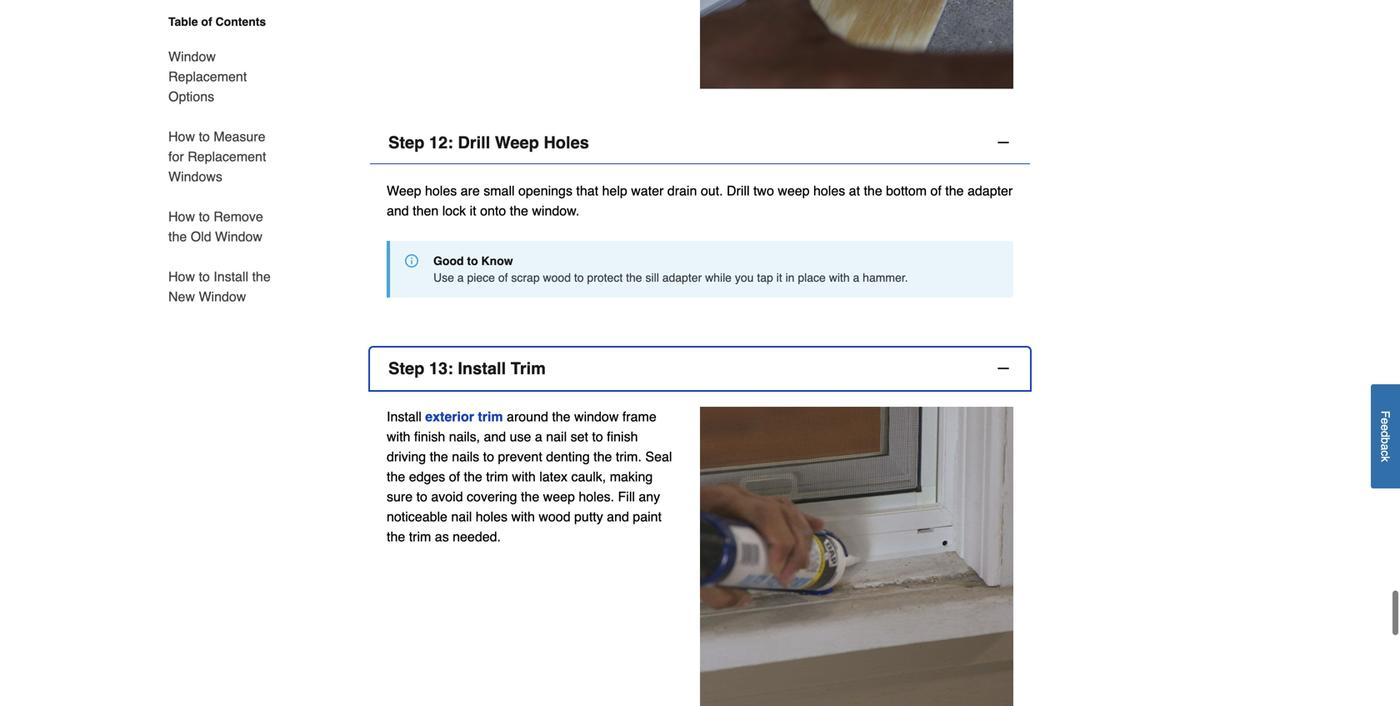 Task type: vqa. For each thing, say whether or not it's contained in the screenshot.
are at the left
yes



Task type: locate. For each thing, give the bounding box(es) containing it.
and left "then"
[[387, 200, 409, 215]]

bottom
[[886, 180, 927, 195]]

edges
[[409, 466, 445, 481]]

0 vertical spatial window
[[168, 49, 216, 64]]

finish
[[414, 426, 445, 441], [607, 426, 638, 441]]

weep inside weep holes are small openings that help water drain out. drill two weep holes at the bottom of the adapter and then lock it onto the window.
[[778, 180, 810, 195]]

install for trim
[[458, 356, 506, 375]]

1 horizontal spatial holes
[[476, 506, 508, 521]]

around
[[507, 406, 548, 421]]

weep inside button
[[495, 130, 539, 149]]

0 horizontal spatial finish
[[414, 426, 445, 441]]

how inside how to remove the old window
[[168, 209, 195, 224]]

0 horizontal spatial install
[[214, 269, 248, 284]]

weep inside weep holes are small openings that help water drain out. drill two weep holes at the bottom of the adapter and then lock it onto the window.
[[387, 180, 421, 195]]

1 vertical spatial adapter
[[662, 268, 702, 281]]

holes
[[544, 130, 589, 149]]

to down old
[[199, 269, 210, 284]]

replacement
[[168, 69, 247, 84], [188, 149, 266, 164]]

0 vertical spatial adapter
[[968, 180, 1013, 195]]

how up old
[[168, 209, 195, 224]]

1 vertical spatial step
[[388, 356, 425, 375]]

1 horizontal spatial finish
[[607, 426, 638, 441]]

0 horizontal spatial and
[[387, 200, 409, 215]]

trim
[[478, 406, 503, 421], [486, 466, 508, 481], [409, 526, 431, 541]]

1 horizontal spatial drill
[[727, 180, 750, 195]]

drill inside weep holes are small openings that help water drain out. drill two weep holes at the bottom of the adapter and then lock it onto the window.
[[727, 180, 750, 195]]

how up for at the top
[[168, 129, 195, 144]]

2 horizontal spatial install
[[458, 356, 506, 375]]

2 vertical spatial and
[[607, 506, 629, 521]]

driving
[[387, 446, 426, 461]]

1 vertical spatial how
[[168, 209, 195, 224]]

of inside weep holes are small openings that help water drain out. drill two weep holes at the bottom of the adapter and then lock it onto the window.
[[931, 180, 942, 195]]

nail down avoid
[[451, 506, 472, 521]]

and down fill at the left
[[607, 506, 629, 521]]

with right 'place'
[[829, 268, 850, 281]]

to left measure
[[199, 129, 210, 144]]

it inside good to know use a piece of scrap wood to protect the sill adapter while you tap it in place with a hammer.
[[777, 268, 782, 281]]

and left use
[[484, 426, 506, 441]]

trim down noticeable
[[409, 526, 431, 541]]

for
[[168, 149, 184, 164]]

the down 'nails'
[[464, 466, 482, 481]]

wood right scrap
[[543, 268, 571, 281]]

the right bottom
[[945, 180, 964, 195]]

with inside good to know use a piece of scrap wood to protect the sill adapter while you tap it in place with a hammer.
[[829, 268, 850, 281]]

weep left holes
[[495, 130, 539, 149]]

of inside good to know use a piece of scrap wood to protect the sill adapter while you tap it in place with a hammer.
[[498, 268, 508, 281]]

1 horizontal spatial and
[[484, 426, 506, 441]]

trim up nails,
[[478, 406, 503, 421]]

1 horizontal spatial weep
[[495, 130, 539, 149]]

install inside how to install the new window
[[214, 269, 248, 284]]

good to know use a piece of scrap wood to protect the sill adapter while you tap it in place with a hammer.
[[433, 251, 908, 281]]

window.
[[532, 200, 580, 215]]

holes
[[425, 180, 457, 195], [814, 180, 845, 195], [476, 506, 508, 521]]

needed.
[[453, 526, 501, 541]]

1 vertical spatial it
[[777, 268, 782, 281]]

the down noticeable
[[387, 526, 405, 541]]

1 vertical spatial window
[[215, 229, 263, 244]]

window inside how to remove the old window
[[215, 229, 263, 244]]

trim.
[[616, 446, 642, 461]]

step inside button
[[388, 356, 425, 375]]

adapter down minus icon
[[968, 180, 1013, 195]]

finish up trim.
[[607, 426, 638, 441]]

0 horizontal spatial it
[[470, 200, 476, 215]]

1 vertical spatial wood
[[539, 506, 571, 521]]

to up noticeable
[[416, 486, 428, 501]]

fill
[[618, 486, 635, 501]]

the left sill
[[626, 268, 642, 281]]

how for how to remove the old window
[[168, 209, 195, 224]]

window right new
[[199, 289, 246, 304]]

making
[[610, 466, 653, 481]]

adapter inside good to know use a piece of scrap wood to protect the sill adapter while you tap it in place with a hammer.
[[662, 268, 702, 281]]

drill
[[458, 130, 490, 149], [727, 180, 750, 195]]

weep inside the around the window frame with finish nails, and use a nail set to finish driving the nails to prevent denting the trim. seal the edges of the trim with latex caulk, making sure to avoid covering the weep holes. fill any noticeable nail holes with wood putty and paint the trim as needed.
[[543, 486, 575, 501]]

water
[[631, 180, 664, 195]]

0 vertical spatial and
[[387, 200, 409, 215]]

2 horizontal spatial and
[[607, 506, 629, 521]]

good
[[433, 251, 464, 264]]

trim up covering
[[486, 466, 508, 481]]

2 vertical spatial window
[[199, 289, 246, 304]]

0 vertical spatial weep
[[778, 180, 810, 195]]

a inside the around the window frame with finish nails, and use a nail set to finish driving the nails to prevent denting the trim. seal the edges of the trim with latex caulk, making sure to avoid covering the weep holes. fill any noticeable nail holes with wood putty and paint the trim as needed.
[[535, 426, 542, 441]]

and
[[387, 200, 409, 215], [484, 426, 506, 441], [607, 506, 629, 521]]

of down know
[[498, 268, 508, 281]]

with down covering
[[511, 506, 535, 521]]

are
[[461, 180, 480, 195]]

1 vertical spatial drill
[[727, 180, 750, 195]]

0 vertical spatial weep
[[495, 130, 539, 149]]

with
[[829, 268, 850, 281], [387, 426, 410, 441], [512, 466, 536, 481], [511, 506, 535, 521]]

how to measure for replacement windows
[[168, 129, 266, 184]]

nail left set
[[546, 426, 567, 441]]

1 horizontal spatial install
[[387, 406, 422, 421]]

minus image
[[995, 131, 1012, 148]]

1 e from the top
[[1379, 418, 1392, 424]]

weep up "then"
[[387, 180, 421, 195]]

it
[[470, 200, 476, 215], [777, 268, 782, 281]]

window down remove in the left top of the page
[[215, 229, 263, 244]]

how for how to install the new window
[[168, 269, 195, 284]]

the up 'edges'
[[430, 446, 448, 461]]

use
[[433, 268, 454, 281]]

to inside how to install the new window
[[199, 269, 210, 284]]

install down how to remove the old window link
[[214, 269, 248, 284]]

1 how from the top
[[168, 129, 195, 144]]

holes up lock
[[425, 180, 457, 195]]

the left old
[[168, 229, 187, 244]]

the
[[864, 180, 882, 195], [945, 180, 964, 195], [510, 200, 528, 215], [168, 229, 187, 244], [626, 268, 642, 281], [252, 269, 271, 284], [552, 406, 571, 421], [430, 446, 448, 461], [594, 446, 612, 461], [387, 466, 405, 481], [464, 466, 482, 481], [521, 486, 539, 501], [387, 526, 405, 541]]

how
[[168, 129, 195, 144], [168, 209, 195, 224], [168, 269, 195, 284]]

holes left at
[[814, 180, 845, 195]]

install right the 13:
[[458, 356, 506, 375]]

finish down install exterior trim
[[414, 426, 445, 441]]

0 horizontal spatial weep
[[543, 486, 575, 501]]

to up old
[[199, 209, 210, 224]]

0 horizontal spatial nail
[[451, 506, 472, 521]]

weep
[[495, 130, 539, 149], [387, 180, 421, 195]]

1 vertical spatial replacement
[[188, 149, 266, 164]]

1 horizontal spatial it
[[777, 268, 782, 281]]

it left in
[[777, 268, 782, 281]]

that
[[576, 180, 599, 195]]

1 vertical spatial trim
[[486, 466, 508, 481]]

the up "caulk," on the bottom of page
[[594, 446, 612, 461]]

how inside how to install the new window
[[168, 269, 195, 284]]

of inside the around the window frame with finish nails, and use a nail set to finish driving the nails to prevent denting the trim. seal the edges of the trim with latex caulk, making sure to avoid covering the weep holes. fill any noticeable nail holes with wood putty and paint the trim as needed.
[[449, 466, 460, 481]]

covering
[[467, 486, 517, 501]]

step 12: drill weep holes button
[[370, 119, 1030, 161]]

2 how from the top
[[168, 209, 195, 224]]

0 horizontal spatial drill
[[458, 130, 490, 149]]

install exterior trim
[[387, 406, 503, 421]]

holes down covering
[[476, 506, 508, 521]]

step left 12:
[[388, 130, 425, 149]]

0 horizontal spatial adapter
[[662, 268, 702, 281]]

0 horizontal spatial holes
[[425, 180, 457, 195]]

step left the 13:
[[388, 356, 425, 375]]

a inside button
[[1379, 444, 1392, 450]]

1 horizontal spatial adapter
[[968, 180, 1013, 195]]

0 vertical spatial nail
[[546, 426, 567, 441]]

how for how to measure for replacement windows
[[168, 129, 195, 144]]

holes inside the around the window frame with finish nails, and use a nail set to finish driving the nails to prevent denting the trim. seal the edges of the trim with latex caulk, making sure to avoid covering the weep holes. fill any noticeable nail holes with wood putty and paint the trim as needed.
[[476, 506, 508, 521]]

to
[[199, 129, 210, 144], [199, 209, 210, 224], [467, 251, 478, 264], [574, 268, 584, 281], [199, 269, 210, 284], [592, 426, 603, 441], [483, 446, 494, 461], [416, 486, 428, 501]]

weep down latex
[[543, 486, 575, 501]]

how to measure for replacement windows link
[[168, 117, 273, 197]]

wood
[[543, 268, 571, 281], [539, 506, 571, 521]]

to left protect
[[574, 268, 584, 281]]

holes.
[[579, 486, 614, 501]]

nail
[[546, 426, 567, 441], [451, 506, 472, 521]]

0 vertical spatial drill
[[458, 130, 490, 149]]

1 vertical spatial nail
[[451, 506, 472, 521]]

2 e from the top
[[1379, 424, 1392, 431]]

of right bottom
[[931, 180, 942, 195]]

step 13: install trim button
[[370, 344, 1030, 387]]

window for remove
[[215, 229, 263, 244]]

step
[[388, 130, 425, 149], [388, 356, 425, 375]]

e
[[1379, 418, 1392, 424], [1379, 424, 1392, 431]]

step 12: drill weep holes
[[388, 130, 589, 149]]

it right lock
[[470, 200, 476, 215]]

1 horizontal spatial weep
[[778, 180, 810, 195]]

2 horizontal spatial holes
[[814, 180, 845, 195]]

0 vertical spatial wood
[[543, 268, 571, 281]]

tap
[[757, 268, 773, 281]]

hammer.
[[863, 268, 908, 281]]

3 how from the top
[[168, 269, 195, 284]]

0 vertical spatial install
[[214, 269, 248, 284]]

a
[[457, 268, 464, 281], [853, 268, 860, 281], [535, 426, 542, 441], [1379, 444, 1392, 450]]

1 step from the top
[[388, 130, 425, 149]]

around the window frame with finish nails, and use a nail set to finish driving the nails to prevent denting the trim. seal the edges of the trim with latex caulk, making sure to avoid covering the weep holes. fill any noticeable nail holes with wood putty and paint the trim as needed.
[[387, 406, 672, 541]]

the down how to remove the old window link
[[252, 269, 271, 284]]

replacement up "options"
[[168, 69, 247, 84]]

drill inside button
[[458, 130, 490, 149]]

0 vertical spatial step
[[388, 130, 425, 149]]

install
[[214, 269, 248, 284], [458, 356, 506, 375], [387, 406, 422, 421]]

the inside how to install the new window
[[252, 269, 271, 284]]

of up avoid
[[449, 466, 460, 481]]

0 vertical spatial it
[[470, 200, 476, 215]]

denting
[[546, 446, 590, 461]]

table of contents element
[[148, 13, 273, 307]]

1 vertical spatial weep
[[543, 486, 575, 501]]

d
[[1379, 431, 1392, 437]]

weep right two
[[778, 180, 810, 195]]

install inside button
[[458, 356, 506, 375]]

caulk,
[[571, 466, 606, 481]]

step for step 12: drill weep holes
[[388, 130, 425, 149]]

contents
[[215, 15, 266, 28]]

e up 'd'
[[1379, 418, 1392, 424]]

window inside how to install the new window
[[199, 289, 246, 304]]

weep holes are small openings that help water drain out. drill two weep holes at the bottom of the adapter and then lock it onto the window.
[[387, 180, 1013, 215]]

window down 'table'
[[168, 49, 216, 64]]

e up b
[[1379, 424, 1392, 431]]

install up driving
[[387, 406, 422, 421]]

how up new
[[168, 269, 195, 284]]

f
[[1379, 411, 1392, 418]]

adapter right sill
[[662, 268, 702, 281]]

2 step from the top
[[388, 356, 425, 375]]

0 vertical spatial how
[[168, 129, 195, 144]]

replacement inside how to measure for replacement windows
[[188, 149, 266, 164]]

weep
[[778, 180, 810, 195], [543, 486, 575, 501]]

the up sure
[[387, 466, 405, 481]]

the down latex
[[521, 486, 539, 501]]

window
[[168, 49, 216, 64], [215, 229, 263, 244], [199, 289, 246, 304]]

drill right 12:
[[458, 130, 490, 149]]

0 horizontal spatial weep
[[387, 180, 421, 195]]

1 vertical spatial weep
[[387, 180, 421, 195]]

drill left two
[[727, 180, 750, 195]]

step inside button
[[388, 130, 425, 149]]

0 vertical spatial replacement
[[168, 69, 247, 84]]

replacement down measure
[[188, 149, 266, 164]]

1 vertical spatial install
[[458, 356, 506, 375]]

wood left putty
[[539, 506, 571, 521]]

1 horizontal spatial nail
[[546, 426, 567, 441]]

2 vertical spatial how
[[168, 269, 195, 284]]

f e e d b a c k button
[[1371, 384, 1400, 489]]

how inside how to measure for replacement windows
[[168, 129, 195, 144]]



Task type: describe. For each thing, give the bounding box(es) containing it.
window
[[574, 406, 619, 421]]

step for step 13: install trim
[[388, 356, 425, 375]]

sure
[[387, 486, 413, 501]]

drain
[[668, 180, 697, 195]]

sill
[[646, 268, 659, 281]]

to right set
[[592, 426, 603, 441]]

any
[[639, 486, 660, 501]]

new
[[168, 289, 195, 304]]

trim
[[511, 356, 546, 375]]

install for the
[[214, 269, 248, 284]]

frame
[[623, 406, 657, 421]]

with up driving
[[387, 426, 410, 441]]

to inside how to remove the old window
[[199, 209, 210, 224]]

how to remove the old window
[[168, 209, 263, 244]]

then
[[413, 200, 439, 215]]

the inside good to know use a piece of scrap wood to protect the sill adapter while you tap it in place with a hammer.
[[626, 268, 642, 281]]

window replacement options link
[[168, 37, 273, 117]]

use
[[510, 426, 531, 441]]

how to install the new window link
[[168, 257, 273, 307]]

seal
[[645, 446, 672, 461]]

latex
[[539, 466, 568, 481]]

how to remove the old window link
[[168, 197, 273, 257]]

prevent
[[498, 446, 542, 461]]

remove
[[214, 209, 263, 224]]

wood inside good to know use a piece of scrap wood to protect the sill adapter while you tap it in place with a hammer.
[[543, 268, 571, 281]]

window inside window replacement options
[[168, 49, 216, 64]]

12:
[[429, 130, 453, 149]]

protect
[[587, 268, 623, 281]]

1 vertical spatial and
[[484, 426, 506, 441]]

adapter inside weep holes are small openings that help water drain out. drill two weep holes at the bottom of the adapter and then lock it onto the window.
[[968, 180, 1013, 195]]

the right onto on the top of page
[[510, 200, 528, 215]]

a person cutting a sill adapter with a utility knife. image
[[700, 0, 1014, 85]]

exterior trim link
[[425, 406, 503, 421]]

two
[[753, 180, 774, 195]]

to inside how to measure for replacement windows
[[199, 129, 210, 144]]

of right 'table'
[[201, 15, 212, 28]]

the inside how to remove the old window
[[168, 229, 187, 244]]

step 13: install trim
[[388, 356, 546, 375]]

openings
[[518, 180, 573, 195]]

exterior
[[425, 406, 474, 421]]

window for install
[[199, 289, 246, 304]]

table
[[168, 15, 198, 28]]

avoid
[[431, 486, 463, 501]]

c
[[1379, 450, 1392, 456]]

info image
[[405, 251, 418, 264]]

know
[[481, 251, 513, 264]]

sealing the trim of a new window. image
[[700, 404, 1014, 706]]

f e e d b a c k
[[1379, 411, 1392, 462]]

noticeable
[[387, 506, 448, 521]]

scrap
[[511, 268, 540, 281]]

measure
[[214, 129, 265, 144]]

wood inside the around the window frame with finish nails, and use a nail set to finish driving the nails to prevent denting the trim. seal the edges of the trim with latex caulk, making sure to avoid covering the weep holes. fill any noticeable nail holes with wood putty and paint the trim as needed.
[[539, 506, 571, 521]]

in
[[786, 268, 795, 281]]

onto
[[480, 200, 506, 215]]

b
[[1379, 437, 1392, 444]]

as
[[435, 526, 449, 541]]

window replacement options
[[168, 49, 247, 104]]

it inside weep holes are small openings that help water drain out. drill two weep holes at the bottom of the adapter and then lock it onto the window.
[[470, 200, 476, 215]]

with down prevent at the bottom left of page
[[512, 466, 536, 481]]

1 finish from the left
[[414, 426, 445, 441]]

windows
[[168, 169, 222, 184]]

2 finish from the left
[[607, 426, 638, 441]]

set
[[571, 426, 588, 441]]

at
[[849, 180, 860, 195]]

the right around
[[552, 406, 571, 421]]

you
[[735, 268, 754, 281]]

to up piece
[[467, 251, 478, 264]]

place
[[798, 268, 826, 281]]

nails,
[[449, 426, 480, 441]]

2 vertical spatial trim
[[409, 526, 431, 541]]

nails
[[452, 446, 479, 461]]

paint
[[633, 506, 662, 521]]

2 vertical spatial install
[[387, 406, 422, 421]]

while
[[705, 268, 732, 281]]

table of contents
[[168, 15, 266, 28]]

old
[[191, 229, 211, 244]]

0 vertical spatial trim
[[478, 406, 503, 421]]

help
[[602, 180, 627, 195]]

options
[[168, 89, 214, 104]]

lock
[[442, 200, 466, 215]]

piece
[[467, 268, 495, 281]]

k
[[1379, 456, 1392, 462]]

small
[[484, 180, 515, 195]]

how to install the new window
[[168, 269, 271, 304]]

and inside weep holes are small openings that help water drain out. drill two weep holes at the bottom of the adapter and then lock it onto the window.
[[387, 200, 409, 215]]

replacement inside window replacement options link
[[168, 69, 247, 84]]

the right at
[[864, 180, 882, 195]]

out.
[[701, 180, 723, 195]]

13:
[[429, 356, 453, 375]]

putty
[[574, 506, 603, 521]]

minus image
[[995, 357, 1012, 374]]

to right 'nails'
[[483, 446, 494, 461]]



